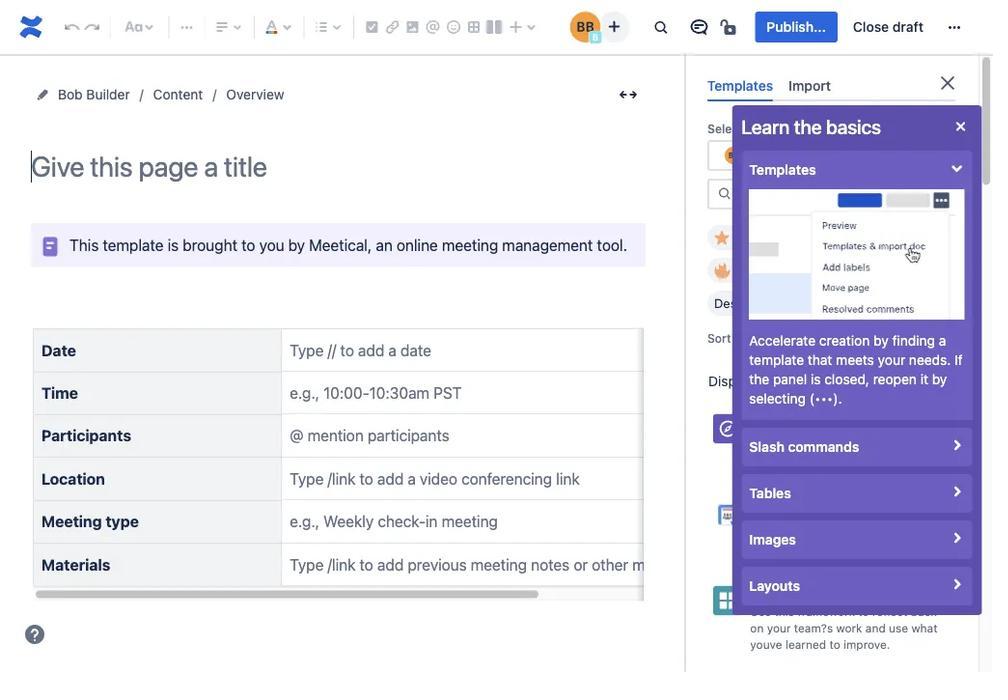 Task type: locate. For each thing, give the bounding box(es) containing it.
0 horizontal spatial on-
[[763, 497, 785, 513]]

the
[[795, 115, 823, 138], [750, 371, 770, 387], [790, 411, 810, 427], [791, 433, 809, 447]]

templates.
[[821, 373, 886, 389]]

on- up run
[[763, 497, 785, 513]]

this right use
[[775, 605, 795, 619]]

is
[[168, 236, 179, 254], [812, 371, 822, 387]]

1
[[785, 497, 791, 513], [805, 519, 810, 533]]

0 vertical spatial is
[[168, 236, 179, 254]]

2 vertical spatial templates
[[757, 231, 817, 245]]

on-
[[763, 497, 785, 513], [786, 519, 805, 533]]

1 horizontal spatial a
[[940, 333, 947, 349]]

bob down learn at the top right of page
[[751, 148, 776, 163]]

close
[[854, 19, 890, 35]]

what
[[912, 621, 938, 635]]

0 vertical spatial this
[[840, 122, 861, 135]]

1 horizontal spatial your
[[879, 352, 906, 368]]

basics inside master the basics and create superb pages with confidence.
[[812, 433, 847, 447]]

select a template from this space
[[708, 122, 898, 135]]

that
[[809, 352, 833, 368]]

bob inside "bob builder" link
[[58, 86, 83, 102]]

finding
[[893, 333, 936, 349]]

panel
[[774, 371, 808, 387]]

and
[[850, 433, 870, 447], [866, 519, 886, 533], [866, 621, 886, 635]]

1-on-1 meeting run 1-on-1 meetings and maintain productive working relationships.
[[751, 497, 936, 549]]

0 horizontal spatial to
[[241, 236, 255, 254]]

this right from
[[840, 122, 861, 135]]

your inside 4 ls retrospective use this framework to reflect back on your team?s work and use what youve learned to improve.
[[767, 621, 791, 635]]

sort by
[[708, 332, 748, 345]]

with
[[828, 449, 851, 463]]

templates button
[[742, 151, 973, 189]]

superb
[[751, 449, 788, 463]]

and up improve.
[[866, 621, 886, 635]]

draft
[[893, 19, 924, 35]]

on- up "productive"
[[786, 519, 805, 533]]

builder inside "bob builder" link
[[86, 86, 130, 102]]

this inside 4 ls retrospective use this framework to reflect back on your team?s work and use what youve learned to improve.
[[775, 605, 795, 619]]

your inside accelerate creation by finding a template that meets your needs. if the panel is closed, reopen it by selecting (•••).
[[879, 352, 906, 368]]

by inside main content area, start typing to enter text. text box
[[288, 236, 305, 254]]

content link
[[153, 83, 203, 106]]

a right select
[[747, 122, 754, 135]]

1 horizontal spatial this
[[840, 122, 861, 135]]

tab list
[[700, 70, 964, 102]]

templates inside 'tab list'
[[708, 77, 774, 93]]

bob builder
[[58, 86, 130, 102], [751, 148, 823, 163]]

a up needs.
[[940, 333, 947, 349]]

retrospective
[[781, 583, 867, 599]]

time
[[42, 384, 78, 402]]

redo ⌘⇧z image
[[80, 15, 104, 39]]

undo ⌘z image
[[60, 15, 83, 39]]

1 vertical spatial and
[[866, 519, 886, 533]]

1 horizontal spatial is
[[812, 371, 822, 387]]

Search author, category, topic field
[[739, 181, 954, 208]]

basics up templates dropdown button
[[827, 115, 882, 138]]

to left you
[[241, 236, 255, 254]]

1 vertical spatial bob
[[751, 148, 776, 163]]

1-
[[751, 497, 763, 513], [775, 519, 786, 533]]

this for retrospective
[[775, 605, 795, 619]]

1 horizontal spatial 1-
[[775, 519, 786, 533]]

close image
[[950, 115, 973, 138]]

needs.
[[910, 352, 952, 368]]

1 vertical spatial is
[[812, 371, 822, 387]]

1 horizontal spatial meeting
[[795, 497, 845, 513]]

template left from
[[757, 122, 807, 135]]

bob right move this page image
[[58, 86, 83, 102]]

table image
[[462, 15, 486, 39]]

link image
[[381, 15, 404, 39]]

builder down select a template from this space
[[780, 148, 823, 163]]

0 horizontal spatial is
[[168, 236, 179, 254]]

templates up select
[[708, 77, 774, 93]]

reopen
[[874, 371, 918, 387]]

2 horizontal spatial to
[[859, 605, 870, 619]]

editor
[[814, 411, 850, 427]]

more formatting image
[[175, 15, 199, 39]]

0 vertical spatial builder
[[86, 86, 130, 102]]

meeting down location
[[42, 512, 102, 531]]

you
[[259, 236, 284, 254]]

management
[[502, 236, 593, 254]]

learn
[[742, 115, 791, 138]]

accelerate
[[750, 333, 816, 349]]

meeting inside the 1-on-1 meeting run 1-on-1 meetings and maintain productive working relationships.
[[795, 497, 845, 513]]

framework
[[798, 605, 856, 619]]

0 horizontal spatial meeting
[[42, 512, 102, 531]]

0 vertical spatial 1
[[785, 497, 791, 513]]

creation
[[820, 333, 871, 349]]

all
[[777, 373, 791, 389]]

to up work
[[859, 605, 870, 619]]

design button
[[708, 291, 782, 316]]

4
[[751, 583, 759, 599]]

is left brought
[[168, 236, 179, 254]]

131
[[794, 373, 817, 389]]

templates inside button
[[757, 231, 817, 245]]

this
[[840, 122, 861, 135], [775, 605, 795, 619]]

open image
[[925, 144, 948, 167]]

builder right move this page image
[[86, 86, 130, 102]]

design
[[715, 296, 755, 311]]

0 horizontal spatial this
[[775, 605, 795, 619]]

1 vertical spatial this
[[775, 605, 795, 619]]

confluence image
[[15, 12, 46, 42]]

0 vertical spatial templates
[[708, 77, 774, 93]]

1 horizontal spatial builder
[[780, 148, 823, 163]]

1 horizontal spatial 1
[[805, 519, 810, 533]]

0 vertical spatial bob
[[58, 86, 83, 102]]

confluence image
[[15, 12, 46, 42]]

the down import
[[795, 115, 823, 138]]

the for using
[[790, 411, 810, 427]]

template right this
[[103, 236, 164, 254]]

0 vertical spatial bob builder
[[58, 86, 130, 102]]

bob builder right move this page image
[[58, 86, 130, 102]]

create
[[873, 433, 908, 447]]

it
[[921, 371, 929, 387]]

2 vertical spatial template
[[750, 352, 805, 368]]

1 vertical spatial bob builder
[[751, 148, 823, 163]]

meeting
[[795, 497, 845, 513], [42, 512, 102, 531]]

0 horizontal spatial a
[[747, 122, 754, 135]]

1 vertical spatial 1
[[805, 519, 810, 533]]

pages
[[792, 449, 825, 463]]

1 horizontal spatial bob
[[751, 148, 776, 163]]

templates inside dropdown button
[[750, 162, 817, 178]]

0 vertical spatial to
[[241, 236, 255, 254]]

the inside master the basics and create superb pages with confidence.
[[791, 433, 809, 447]]

commands
[[789, 439, 860, 455]]

to down work
[[830, 637, 841, 651]]

layouts image
[[483, 15, 506, 39]]

1 up images
[[785, 497, 791, 513]]

the up pages
[[791, 433, 809, 447]]

templates down select a template from this space
[[750, 162, 817, 178]]

participants
[[42, 427, 131, 445]]

0 vertical spatial basics
[[827, 115, 882, 138]]

is inside accelerate creation by finding a template that meets your needs. if the panel is closed, reopen it by selecting (•••).
[[812, 371, 822, 387]]

1 horizontal spatial on-
[[786, 519, 805, 533]]

1 horizontal spatial to
[[830, 637, 841, 651]]

templates
[[708, 77, 774, 93], [750, 162, 817, 178], [757, 231, 817, 245]]

master the basics and create superb pages with confidence.
[[751, 433, 918, 463]]

move this page image
[[35, 87, 50, 102]]

displaying
[[709, 373, 773, 389]]

meeting
[[442, 236, 498, 254]]

mention image
[[422, 15, 445, 39]]

reflect
[[873, 605, 908, 619]]

select
[[708, 122, 744, 135]]

1 vertical spatial basics
[[812, 433, 847, 447]]

1 left "meetings"
[[805, 519, 810, 533]]

no restrictions image
[[719, 15, 742, 39]]

0 vertical spatial and
[[850, 433, 870, 447]]

invite to edit image
[[603, 15, 626, 38]]

on
[[751, 621, 764, 635]]

None text field
[[722, 146, 726, 165]]

template down accelerate in the right of the page
[[750, 352, 805, 368]]

the up slash commands
[[790, 411, 810, 427]]

builder
[[86, 86, 130, 102], [780, 148, 823, 163]]

1 vertical spatial a
[[940, 333, 947, 349]]

meeting up "meetings"
[[795, 497, 845, 513]]

template inside accelerate creation by finding a template that meets your needs. if the panel is closed, reopen it by selecting (•••).
[[750, 352, 805, 368]]

1 vertical spatial templates
[[750, 162, 817, 178]]

improve.
[[844, 637, 891, 651]]

by right you
[[288, 236, 305, 254]]

make page full-width image
[[617, 83, 640, 106]]

0 horizontal spatial 1-
[[751, 497, 763, 513]]

your up reopen
[[879, 352, 906, 368]]

and up with
[[850, 433, 870, 447]]

is down that
[[812, 371, 822, 387]]

0 horizontal spatial bob
[[58, 86, 83, 102]]

emoji image
[[442, 15, 465, 39]]

your
[[879, 352, 906, 368], [767, 621, 791, 635]]

ls
[[763, 583, 777, 599]]

template
[[757, 122, 807, 135], [103, 236, 164, 254], [750, 352, 805, 368]]

and up relationships.
[[866, 519, 886, 533]]

the left the all
[[750, 371, 770, 387]]

0 horizontal spatial builder
[[86, 86, 130, 102]]

1 vertical spatial builder
[[780, 148, 823, 163]]

displaying all 131 templates.
[[709, 373, 886, 389]]

basics
[[827, 115, 882, 138], [812, 433, 847, 447]]

search icon image
[[718, 186, 733, 202]]

bob builder down select a template from this space
[[751, 148, 823, 163]]

0 horizontal spatial your
[[767, 621, 791, 635]]

1 horizontal spatial bob builder
[[751, 148, 823, 163]]

0 vertical spatial your
[[879, 352, 906, 368]]

add image, video, or file image
[[401, 15, 425, 39]]

action item image
[[361, 15, 384, 39]]

tool.
[[597, 236, 628, 254]]

your up youve
[[767, 621, 791, 635]]

1- up "productive"
[[775, 519, 786, 533]]

basics up with
[[812, 433, 847, 447]]

publish...
[[767, 19, 827, 35]]

bob
[[58, 86, 83, 102], [751, 148, 776, 163]]

templates right my
[[757, 231, 817, 245]]

1- up run
[[751, 497, 763, 513]]

to
[[241, 236, 255, 254], [859, 605, 870, 619], [830, 637, 841, 651]]

2 vertical spatial and
[[866, 621, 886, 635]]

1 vertical spatial to
[[859, 605, 870, 619]]

1 vertical spatial template
[[103, 236, 164, 254]]

1 vertical spatial your
[[767, 621, 791, 635]]



Task type: describe. For each thing, give the bounding box(es) containing it.
by up meets
[[874, 333, 890, 349]]

date
[[42, 341, 76, 359]]

using
[[751, 411, 786, 427]]

help image
[[23, 623, 46, 646]]

working
[[812, 535, 855, 549]]

content
[[153, 86, 203, 102]]

use
[[889, 621, 909, 635]]

close draft button
[[842, 12, 936, 42]]

team?s
[[795, 621, 834, 635]]

tables button
[[742, 474, 973, 513]]

sort
[[708, 332, 732, 345]]

my
[[736, 231, 754, 245]]

tutorial
[[860, 413, 916, 426]]

bob builder link
[[58, 83, 130, 106]]

the inside accelerate creation by finding a template that meets your needs. if the panel is closed, reopen it by selecting (•••).
[[750, 371, 770, 387]]

confidence.
[[854, 449, 918, 463]]

closed,
[[825, 371, 870, 387]]

2 vertical spatial to
[[830, 637, 841, 651]]

the for learn
[[795, 115, 823, 138]]

slash commands button
[[742, 428, 973, 466]]

space
[[864, 122, 898, 135]]

learned
[[786, 637, 827, 651]]

materials
[[42, 555, 110, 574]]

using the editor tutorial
[[751, 411, 916, 427]]

meetings
[[813, 519, 863, 533]]

more image
[[943, 15, 967, 39]]

by right it
[[933, 371, 948, 387]]

slash commands
[[750, 439, 860, 455]]

0 vertical spatial on-
[[763, 497, 785, 513]]

brought
[[183, 236, 238, 254]]

slash
[[750, 439, 785, 455]]

images button
[[742, 521, 973, 559]]

productive
[[751, 535, 809, 549]]

relationships.
[[858, 535, 930, 549]]

and inside 4 ls retrospective use this framework to reflect back on your team?s work and use what youve learned to improve.
[[866, 621, 886, 635]]

this for template
[[840, 122, 861, 135]]

1 vertical spatial 1-
[[775, 519, 786, 533]]

Give this page a title text field
[[31, 151, 646, 183]]

layouts button
[[742, 567, 973, 605]]

my templates button
[[708, 225, 826, 250]]

back
[[911, 605, 937, 619]]

meeting type
[[42, 512, 139, 531]]

tab list containing templates
[[700, 70, 964, 102]]

location
[[42, 469, 105, 488]]

0 vertical spatial 1-
[[751, 497, 763, 513]]

work
[[837, 621, 863, 635]]

template inside main content area, start typing to enter text. text box
[[103, 236, 164, 254]]

comment icon image
[[688, 15, 711, 39]]

0 vertical spatial a
[[747, 122, 754, 135]]

accelerate creation by finding a template that meets your needs. if the panel is closed, reopen it by selecting (•••).
[[750, 333, 964, 407]]

4 ls retrospective use this framework to reflect back on your team?s work and use what youve learned to improve.
[[751, 583, 938, 651]]

if
[[956, 352, 964, 368]]

(•••).
[[810, 391, 843, 407]]

run
[[751, 519, 772, 533]]

bob builder image
[[570, 12, 601, 42]]

Main content area, start typing to enter text. text field
[[21, 223, 767, 673]]

from
[[810, 122, 837, 135]]

an
[[376, 236, 393, 254]]

is inside main content area, start typing to enter text. text box
[[168, 236, 179, 254]]

0 horizontal spatial 1
[[785, 497, 791, 513]]

tables
[[750, 485, 792, 501]]

youve
[[751, 637, 783, 651]]

a inside accelerate creation by finding a template that meets your needs. if the panel is closed, reopen it by selecting (•••).
[[940, 333, 947, 349]]

images
[[750, 532, 797, 548]]

online
[[397, 236, 438, 254]]

by right sort
[[735, 332, 748, 345]]

layouts
[[750, 578, 801, 594]]

meeting inside main content area, start typing to enter text. text box
[[42, 512, 102, 531]]

meetical,
[[309, 236, 372, 254]]

use
[[751, 605, 772, 619]]

basics for master
[[812, 433, 847, 447]]

basics for learn
[[827, 115, 882, 138]]

0 vertical spatial template
[[757, 122, 807, 135]]

overview link
[[226, 83, 284, 106]]

my templates
[[736, 231, 817, 245]]

to inside text box
[[241, 236, 255, 254]]

maintain
[[890, 519, 936, 533]]

publish... button
[[756, 12, 838, 42]]

this
[[70, 236, 99, 254]]

panel note image
[[39, 235, 62, 258]]

0 horizontal spatial bob builder
[[58, 86, 130, 102]]

the for master
[[791, 433, 809, 447]]

import
[[789, 77, 832, 93]]

close templates and import image
[[937, 71, 960, 95]]

this template is brought to you by meetical, an online meeting management tool.
[[70, 236, 628, 254]]

find and replace image
[[649, 15, 673, 39]]

and inside the 1-on-1 meeting run 1-on-1 meetings and maintain productive working relationships.
[[866, 519, 886, 533]]

master
[[751, 433, 788, 447]]

meets
[[837, 352, 875, 368]]

1 vertical spatial on-
[[786, 519, 805, 533]]

overview
[[226, 86, 284, 102]]

type
[[106, 512, 139, 531]]

and inside master the basics and create superb pages with confidence.
[[850, 433, 870, 447]]

close draft
[[854, 19, 924, 35]]



Task type: vqa. For each thing, say whether or not it's contained in the screenshot.
Make page full-width icon
yes



